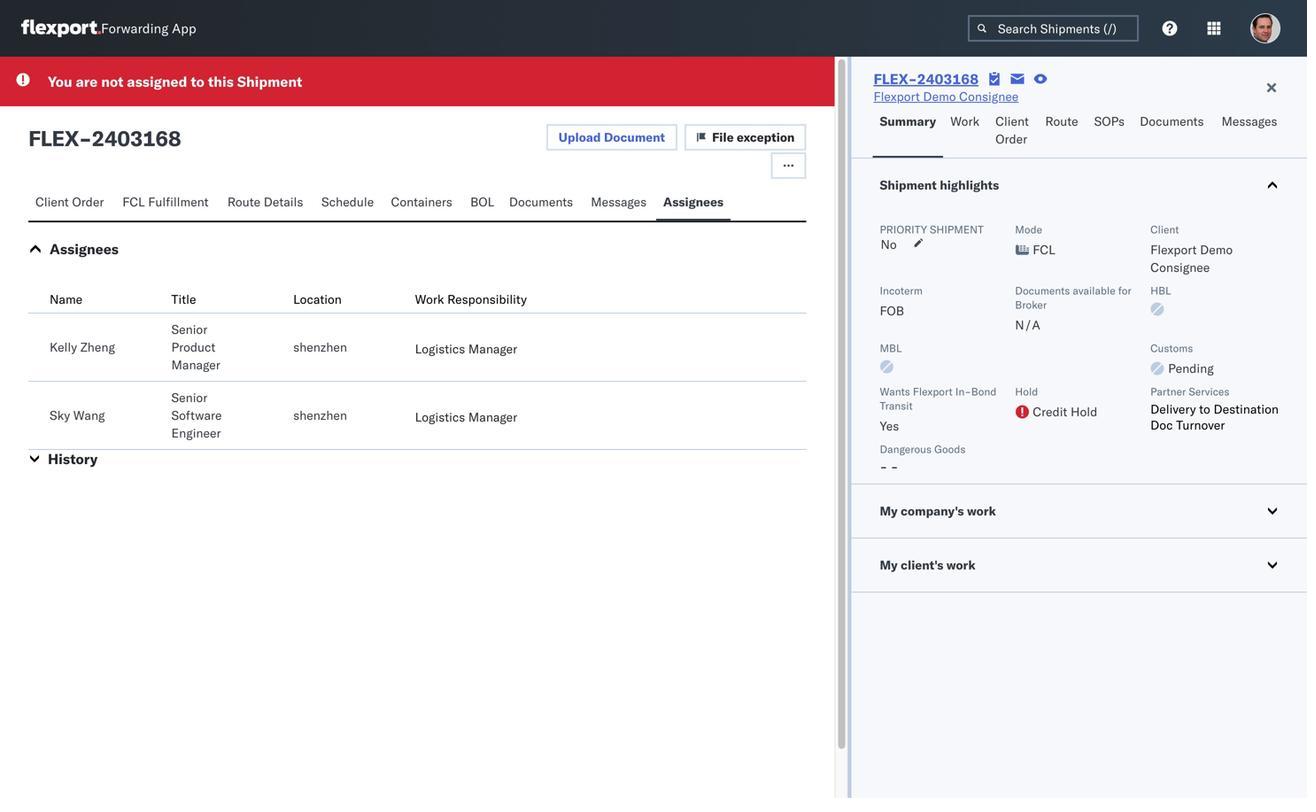 Task type: locate. For each thing, give the bounding box(es) containing it.
1 vertical spatial consignee
[[1151, 260, 1210, 275]]

2 vertical spatial client
[[1151, 223, 1179, 236]]

messages
[[1222, 113, 1278, 129], [591, 194, 647, 209]]

work for work responsibility
[[415, 291, 444, 307]]

0 vertical spatial logistics
[[415, 341, 465, 357]]

1 vertical spatial logistics manager
[[415, 409, 517, 425]]

hold
[[1015, 385, 1038, 398], [1071, 404, 1098, 419]]

1 vertical spatial logistics
[[415, 409, 465, 425]]

1 horizontal spatial client order button
[[989, 105, 1038, 158]]

responsibility
[[447, 291, 527, 307]]

to left this
[[191, 73, 205, 90]]

flexport inside client flexport demo consignee incoterm fob
[[1151, 242, 1197, 257]]

fcl inside button
[[122, 194, 145, 209]]

1 vertical spatial shipment
[[880, 177, 937, 193]]

1 horizontal spatial documents
[[1015, 284, 1070, 297]]

fcl for fcl
[[1033, 242, 1055, 257]]

client order button
[[989, 105, 1038, 158], [28, 186, 115, 221]]

flexport. image
[[21, 19, 101, 37]]

hold up credit
[[1015, 385, 1038, 398]]

my client's work button
[[852, 539, 1307, 592]]

0 vertical spatial my
[[880, 503, 898, 519]]

work
[[951, 113, 980, 129], [415, 291, 444, 307]]

2 my from the top
[[880, 557, 898, 573]]

fulfillment
[[148, 194, 209, 209]]

shipment
[[237, 73, 302, 90], [880, 177, 937, 193]]

partner
[[1151, 385, 1186, 398]]

consignee
[[959, 89, 1019, 104], [1151, 260, 1210, 275]]

flexport up hbl
[[1151, 242, 1197, 257]]

0 vertical spatial fcl
[[122, 194, 145, 209]]

client order right 'work' "button"
[[996, 113, 1029, 147]]

shipment
[[930, 223, 984, 236]]

sops
[[1094, 113, 1125, 129]]

exception
[[737, 129, 795, 145]]

my inside my company's work button
[[880, 503, 898, 519]]

0 vertical spatial logistics manager
[[415, 341, 517, 357]]

forwarding
[[101, 20, 169, 37]]

senior software engineer
[[171, 390, 222, 441]]

2 horizontal spatial client
[[1151, 223, 1179, 236]]

1 vertical spatial my
[[880, 557, 898, 573]]

route left details
[[228, 194, 260, 209]]

fcl for fcl fulfillment
[[122, 194, 145, 209]]

assignees button down 'file' at the right
[[656, 186, 731, 221]]

my left the company's
[[880, 503, 898, 519]]

wang
[[73, 407, 105, 423]]

shipment right this
[[237, 73, 302, 90]]

flexport left in- at the top
[[913, 385, 953, 398]]

0 vertical spatial senior
[[171, 322, 207, 337]]

0 horizontal spatial documents
[[509, 194, 573, 209]]

flex
[[28, 125, 79, 151]]

0 vertical spatial documents
[[1140, 113, 1204, 129]]

1 vertical spatial shenzhen
[[293, 407, 347, 423]]

senior inside senior software engineer
[[171, 390, 207, 405]]

senior up the product
[[171, 322, 207, 337]]

flexport
[[874, 89, 920, 104], [1151, 242, 1197, 257], [913, 385, 953, 398]]

0 vertical spatial client order button
[[989, 105, 1038, 158]]

fcl down mode
[[1033, 242, 1055, 257]]

senior for senior product manager
[[171, 322, 207, 337]]

demo inside client flexport demo consignee incoterm fob
[[1200, 242, 1233, 257]]

1 vertical spatial route
[[228, 194, 260, 209]]

0 horizontal spatial messages
[[591, 194, 647, 209]]

1 vertical spatial 2403168
[[92, 125, 181, 151]]

senior product manager
[[171, 322, 220, 372]]

documents button right 'sops'
[[1133, 105, 1215, 158]]

1 vertical spatial manager
[[171, 357, 220, 372]]

order right 'work' "button"
[[996, 131, 1028, 147]]

0 vertical spatial work
[[967, 503, 996, 519]]

work right client's
[[947, 557, 976, 573]]

upload document button
[[546, 124, 678, 151]]

available
[[1073, 284, 1116, 297]]

hbl
[[1151, 284, 1171, 297]]

for
[[1118, 284, 1132, 297]]

dangerous
[[880, 442, 932, 456]]

documents right bol button
[[509, 194, 573, 209]]

0 horizontal spatial assignees button
[[50, 240, 119, 258]]

2 horizontal spatial documents
[[1140, 113, 1204, 129]]

assignees button up name
[[50, 240, 119, 258]]

0 vertical spatial 2403168
[[917, 70, 979, 88]]

1 vertical spatial hold
[[1071, 404, 1098, 419]]

0 horizontal spatial documents button
[[502, 186, 584, 221]]

client order down the flex on the left of the page
[[35, 194, 104, 209]]

client order button down the flex on the left of the page
[[28, 186, 115, 221]]

history
[[48, 450, 98, 468]]

1 horizontal spatial to
[[1199, 401, 1211, 417]]

0 vertical spatial assignees
[[663, 194, 724, 209]]

0 horizontal spatial route
[[228, 194, 260, 209]]

1 vertical spatial client
[[35, 194, 69, 209]]

1 vertical spatial flexport
[[1151, 242, 1197, 257]]

route inside 'button'
[[228, 194, 260, 209]]

manager
[[468, 341, 517, 357], [171, 357, 220, 372], [468, 409, 517, 425]]

1 vertical spatial documents
[[509, 194, 573, 209]]

1 horizontal spatial messages button
[[1215, 105, 1287, 158]]

0 vertical spatial consignee
[[959, 89, 1019, 104]]

documents button
[[1133, 105, 1215, 158], [502, 186, 584, 221]]

0 vertical spatial messages
[[1222, 113, 1278, 129]]

2403168 up flexport demo consignee
[[917, 70, 979, 88]]

1 horizontal spatial work
[[951, 113, 980, 129]]

2 logistics manager from the top
[[415, 409, 517, 425]]

0 horizontal spatial work
[[415, 291, 444, 307]]

0 vertical spatial shenzhen
[[293, 339, 347, 355]]

0 horizontal spatial client order
[[35, 194, 104, 209]]

1 horizontal spatial client
[[996, 113, 1029, 129]]

1 horizontal spatial route
[[1046, 113, 1078, 129]]

hold right credit
[[1071, 404, 1098, 419]]

assignees down 'file' at the right
[[663, 194, 724, 209]]

senior
[[171, 322, 207, 337], [171, 390, 207, 405]]

order
[[996, 131, 1028, 147], [72, 194, 104, 209]]

assignees
[[663, 194, 724, 209], [50, 240, 119, 258]]

senior inside senior product manager
[[171, 322, 207, 337]]

sky wang
[[50, 407, 105, 423]]

fcl left "fulfillment"
[[122, 194, 145, 209]]

n/a
[[1015, 317, 1041, 333]]

shenzhen
[[293, 339, 347, 355], [293, 407, 347, 423]]

title
[[171, 291, 196, 307]]

my
[[880, 503, 898, 519], [880, 557, 898, 573]]

flexport for consignee
[[1151, 242, 1197, 257]]

1 horizontal spatial shipment
[[880, 177, 937, 193]]

0 horizontal spatial messages button
[[584, 186, 656, 221]]

software
[[171, 407, 222, 423]]

fcl fulfillment
[[122, 194, 209, 209]]

1 vertical spatial demo
[[1200, 242, 1233, 257]]

assignees button
[[656, 186, 731, 221], [50, 240, 119, 258]]

0 horizontal spatial client
[[35, 194, 69, 209]]

work for my company's work
[[967, 503, 996, 519]]

incoterm
[[880, 284, 923, 297]]

1 shenzhen from the top
[[293, 339, 347, 355]]

file exception button
[[685, 124, 806, 151], [685, 124, 806, 151]]

route details
[[228, 194, 303, 209]]

2403168 down assigned
[[92, 125, 181, 151]]

in-
[[956, 385, 971, 398]]

1 horizontal spatial fcl
[[1033, 242, 1055, 257]]

0 vertical spatial documents button
[[1133, 105, 1215, 158]]

documents inside documents available for broker n/a
[[1015, 284, 1070, 297]]

0 horizontal spatial fcl
[[122, 194, 145, 209]]

client order
[[996, 113, 1029, 147], [35, 194, 104, 209]]

2 vertical spatial documents
[[1015, 284, 1070, 297]]

work
[[967, 503, 996, 519], [947, 557, 976, 573]]

file
[[712, 129, 734, 145]]

consignee up hbl
[[1151, 260, 1210, 275]]

1 vertical spatial messages
[[591, 194, 647, 209]]

1 logistics manager from the top
[[415, 341, 517, 357]]

route
[[1046, 113, 1078, 129], [228, 194, 260, 209]]

0 vertical spatial to
[[191, 73, 205, 90]]

-
[[79, 125, 92, 151], [880, 459, 888, 474], [891, 459, 899, 474]]

work for my client's work
[[947, 557, 976, 573]]

1 vertical spatial assignees
[[50, 240, 119, 258]]

1 my from the top
[[880, 503, 898, 519]]

logistics
[[415, 341, 465, 357], [415, 409, 465, 425]]

logistics manager
[[415, 341, 517, 357], [415, 409, 517, 425]]

to up turnover
[[1199, 401, 1211, 417]]

documents right 'sops'
[[1140, 113, 1204, 129]]

1 senior from the top
[[171, 322, 207, 337]]

you are not assigned to this shipment
[[48, 73, 302, 90]]

0 vertical spatial client order
[[996, 113, 1029, 147]]

messages for left messages button
[[591, 194, 647, 209]]

consignee up 'work' "button"
[[959, 89, 1019, 104]]

1 vertical spatial order
[[72, 194, 104, 209]]

0 horizontal spatial assignees
[[50, 240, 119, 258]]

dangerous goods - -
[[880, 442, 966, 474]]

my client's work
[[880, 557, 976, 573]]

1 horizontal spatial order
[[996, 131, 1028, 147]]

1 horizontal spatial consignee
[[1151, 260, 1210, 275]]

0 horizontal spatial consignee
[[959, 89, 1019, 104]]

my for my company's work
[[880, 503, 898, 519]]

client right 'work' "button"
[[996, 113, 1029, 129]]

client
[[996, 113, 1029, 129], [35, 194, 69, 209], [1151, 223, 1179, 236]]

0 vertical spatial work
[[951, 113, 980, 129]]

messages button
[[1215, 105, 1287, 158], [584, 186, 656, 221]]

1 vertical spatial senior
[[171, 390, 207, 405]]

this
[[208, 73, 234, 90]]

client order button up highlights
[[989, 105, 1038, 158]]

work left responsibility
[[415, 291, 444, 307]]

0 vertical spatial demo
[[923, 89, 956, 104]]

2 senior from the top
[[171, 390, 207, 405]]

route inside button
[[1046, 113, 1078, 129]]

upload
[[559, 129, 601, 145]]

location
[[293, 291, 342, 307]]

flexport down "flex-"
[[874, 89, 920, 104]]

1 vertical spatial to
[[1199, 401, 1211, 417]]

2 vertical spatial flexport
[[913, 385, 953, 398]]

1 vertical spatial work
[[947, 557, 976, 573]]

2 horizontal spatial -
[[891, 459, 899, 474]]

0 vertical spatial route
[[1046, 113, 1078, 129]]

client down the flex on the left of the page
[[35, 194, 69, 209]]

1 vertical spatial messages button
[[584, 186, 656, 221]]

1 horizontal spatial assignees
[[663, 194, 724, 209]]

assigned
[[127, 73, 187, 90]]

schedule button
[[314, 186, 384, 221]]

transit
[[880, 399, 913, 412]]

0 vertical spatial shipment
[[237, 73, 302, 90]]

my inside my client's work button
[[880, 557, 898, 573]]

my left client's
[[880, 557, 898, 573]]

1 horizontal spatial assignees button
[[656, 186, 731, 221]]

1 horizontal spatial messages
[[1222, 113, 1278, 129]]

mode
[[1015, 223, 1043, 236]]

1 horizontal spatial demo
[[1200, 242, 1233, 257]]

flexport inside wants flexport in-bond transit yes
[[913, 385, 953, 398]]

1 vertical spatial work
[[415, 291, 444, 307]]

client up hbl
[[1151, 223, 1179, 236]]

to
[[191, 73, 205, 90], [1199, 401, 1211, 417]]

senior up software
[[171, 390, 207, 405]]

work right the company's
[[967, 503, 996, 519]]

client's
[[901, 557, 944, 573]]

flexport demo consignee
[[874, 89, 1019, 104]]

work for work
[[951, 113, 980, 129]]

0 vertical spatial client
[[996, 113, 1029, 129]]

1 horizontal spatial client order
[[996, 113, 1029, 147]]

demo
[[923, 89, 956, 104], [1200, 242, 1233, 257]]

documents up the broker
[[1015, 284, 1070, 297]]

customs
[[1151, 341, 1193, 355]]

are
[[76, 73, 98, 90]]

partner services delivery to destination doc turnover
[[1151, 385, 1279, 433]]

work down flexport demo consignee link
[[951, 113, 980, 129]]

document
[[604, 129, 665, 145]]

order down flex - 2403168
[[72, 194, 104, 209]]

route left 'sops'
[[1046, 113, 1078, 129]]

shipment up priority in the right top of the page
[[880, 177, 937, 193]]

0 horizontal spatial client order button
[[28, 186, 115, 221]]

documents
[[1140, 113, 1204, 129], [509, 194, 573, 209], [1015, 284, 1070, 297]]

0 horizontal spatial 2403168
[[92, 125, 181, 151]]

1 vertical spatial fcl
[[1033, 242, 1055, 257]]

1 vertical spatial client order
[[35, 194, 104, 209]]

documents button right bol
[[502, 186, 584, 221]]

assignees up name
[[50, 240, 119, 258]]

0 vertical spatial hold
[[1015, 385, 1038, 398]]

work inside "button"
[[951, 113, 980, 129]]

2 vertical spatial manager
[[468, 409, 517, 425]]



Task type: describe. For each thing, give the bounding box(es) containing it.
Search Shipments (/) text field
[[968, 15, 1139, 42]]

0 vertical spatial manager
[[468, 341, 517, 357]]

summary
[[880, 113, 936, 129]]

fcl fulfillment button
[[115, 186, 220, 221]]

turnover
[[1176, 417, 1225, 433]]

fob
[[880, 303, 904, 318]]

route details button
[[220, 186, 314, 221]]

upload document
[[559, 129, 665, 145]]

bond
[[971, 385, 997, 398]]

flex - 2403168
[[28, 125, 181, 151]]

pending
[[1168, 360, 1214, 376]]

mbl
[[880, 341, 902, 355]]

shipment highlights
[[880, 177, 999, 193]]

forwarding app link
[[21, 19, 196, 37]]

app
[[172, 20, 196, 37]]

consignee inside client flexport demo consignee incoterm fob
[[1151, 260, 1210, 275]]

0 horizontal spatial to
[[191, 73, 205, 90]]

company's
[[901, 503, 964, 519]]

shipment highlights button
[[852, 159, 1307, 212]]

client order for the bottommost client order button
[[35, 194, 104, 209]]

documents for the right documents button
[[1140, 113, 1204, 129]]

wants
[[880, 385, 910, 398]]

not
[[101, 73, 124, 90]]

senior for senior software engineer
[[171, 390, 207, 405]]

file exception
[[712, 129, 795, 145]]

route for route
[[1046, 113, 1078, 129]]

0 vertical spatial order
[[996, 131, 1028, 147]]

kelly
[[50, 339, 77, 355]]

summary button
[[873, 105, 943, 158]]

no
[[881, 236, 897, 252]]

flexport for bond
[[913, 385, 953, 398]]

priority
[[880, 223, 927, 236]]

yes
[[880, 418, 899, 434]]

my for my client's work
[[880, 557, 898, 573]]

1 vertical spatial assignees button
[[50, 240, 119, 258]]

services
[[1189, 385, 1230, 398]]

flexport demo consignee link
[[874, 88, 1019, 105]]

0 horizontal spatial -
[[79, 125, 92, 151]]

0 horizontal spatial hold
[[1015, 385, 1038, 398]]

documents for the bottom documents button
[[509, 194, 573, 209]]

details
[[264, 194, 303, 209]]

client flexport demo consignee incoterm fob
[[880, 223, 1233, 318]]

flex-2403168 link
[[874, 70, 979, 88]]

0 horizontal spatial demo
[[923, 89, 956, 104]]

2 logistics from the top
[[415, 409, 465, 425]]

zheng
[[80, 339, 115, 355]]

shipment inside 'button'
[[880, 177, 937, 193]]

delivery
[[1151, 401, 1196, 417]]

goods
[[935, 442, 966, 456]]

my company's work button
[[852, 484, 1307, 538]]

forwarding app
[[101, 20, 196, 37]]

client inside client flexport demo consignee incoterm fob
[[1151, 223, 1179, 236]]

destination
[[1214, 401, 1279, 417]]

schedule
[[322, 194, 374, 209]]

containers
[[391, 194, 452, 209]]

broker
[[1015, 298, 1047, 311]]

credit
[[1033, 404, 1068, 419]]

bol
[[470, 194, 494, 209]]

messages for the topmost messages button
[[1222, 113, 1278, 129]]

sky
[[50, 407, 70, 423]]

work responsibility
[[415, 291, 527, 307]]

credit hold
[[1033, 404, 1098, 419]]

assignees inside button
[[663, 194, 724, 209]]

name
[[50, 291, 82, 307]]

sops button
[[1087, 105, 1133, 158]]

priority shipment
[[880, 223, 984, 236]]

route for route details
[[228, 194, 260, 209]]

1 horizontal spatial 2403168
[[917, 70, 979, 88]]

to inside partner services delivery to destination doc turnover
[[1199, 401, 1211, 417]]

flex-2403168
[[874, 70, 979, 88]]

work button
[[943, 105, 989, 158]]

0 vertical spatial flexport
[[874, 89, 920, 104]]

0 vertical spatial messages button
[[1215, 105, 1287, 158]]

1 horizontal spatial -
[[880, 459, 888, 474]]

product
[[171, 339, 216, 355]]

route button
[[1038, 105, 1087, 158]]

2 shenzhen from the top
[[293, 407, 347, 423]]

engineer
[[171, 425, 221, 441]]

0 horizontal spatial shipment
[[237, 73, 302, 90]]

flex-
[[874, 70, 917, 88]]

1 horizontal spatial hold
[[1071, 404, 1098, 419]]

wants flexport in-bond transit yes
[[880, 385, 997, 434]]

1 vertical spatial documents button
[[502, 186, 584, 221]]

highlights
[[940, 177, 999, 193]]

0 vertical spatial assignees button
[[656, 186, 731, 221]]

client order for rightmost client order button
[[996, 113, 1029, 147]]

1 vertical spatial client order button
[[28, 186, 115, 221]]

1 logistics from the top
[[415, 341, 465, 357]]

you
[[48, 73, 72, 90]]

0 horizontal spatial order
[[72, 194, 104, 209]]

containers button
[[384, 186, 463, 221]]

bol button
[[463, 186, 502, 221]]

history button
[[48, 450, 98, 468]]

doc
[[1151, 417, 1173, 433]]

kelly zheng
[[50, 339, 115, 355]]

my company's work
[[880, 503, 996, 519]]

1 horizontal spatial documents button
[[1133, 105, 1215, 158]]



Task type: vqa. For each thing, say whether or not it's contained in the screenshot.
demo within Client Flexport Demo Consignee Incoterm FOB
yes



